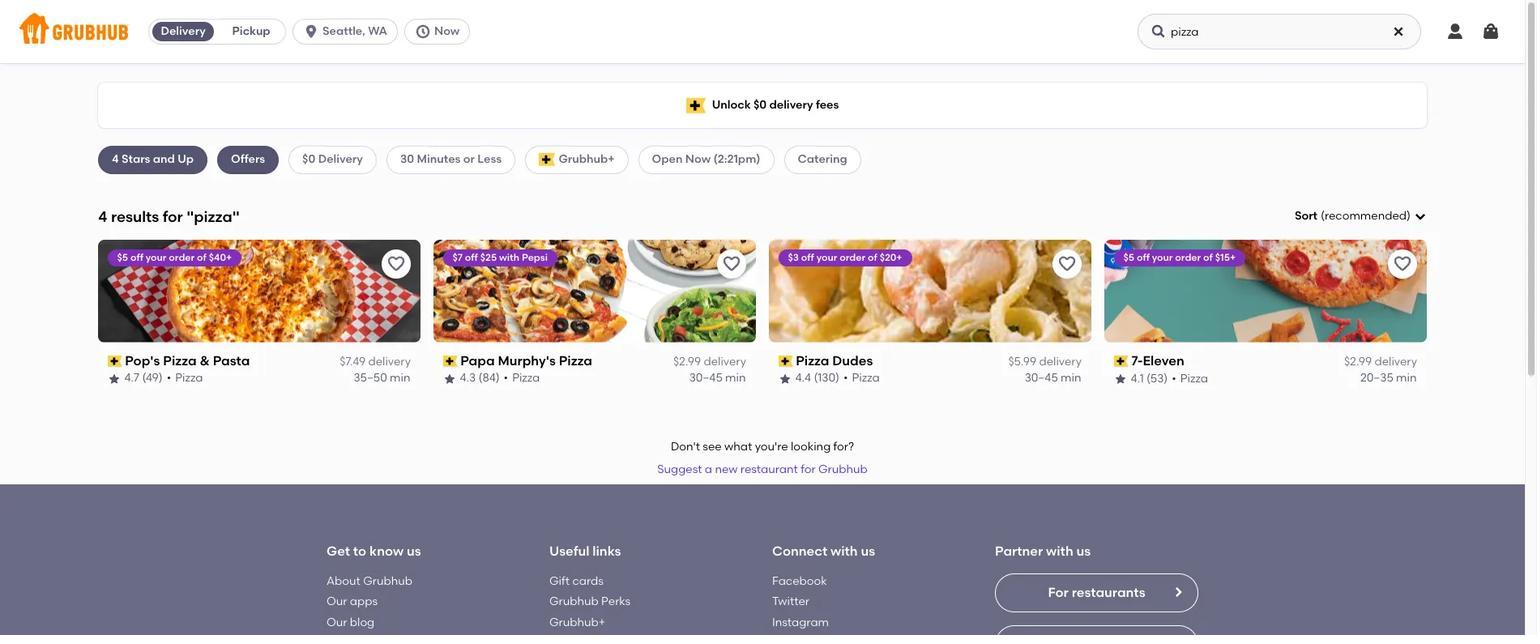 Task type: vqa. For each thing, say whether or not it's contained in the screenshot.
(1759)
no



Task type: describe. For each thing, give the bounding box(es) containing it.
none field inside 4 results for "pizza" main content
[[1295, 208, 1428, 225]]

partner with us
[[996, 544, 1091, 560]]

$2.99 delivery for 7-eleven
[[1345, 355, 1418, 369]]

4.7
[[125, 372, 140, 385]]

$5 for pop's
[[118, 252, 129, 263]]

0 vertical spatial for
[[163, 207, 183, 226]]

30–45 min for papa murphy's pizza
[[690, 372, 747, 385]]

grubhub inside about grubhub our apps our blog
[[363, 575, 413, 589]]

unlock
[[712, 98, 751, 112]]

30–45 min for pizza dudes
[[1026, 372, 1082, 385]]

instagram link
[[773, 616, 829, 630]]

to
[[353, 544, 367, 560]]

&
[[200, 353, 210, 369]]

min for 7-eleven
[[1397, 372, 1418, 385]]

papa murphy's pizza logo image
[[434, 240, 756, 343]]

(84)
[[479, 372, 500, 385]]

$7 off $25 with pepsi
[[453, 252, 548, 263]]

now inside 'button'
[[435, 24, 460, 38]]

35–50
[[354, 372, 388, 385]]

save this restaurant image for &
[[387, 254, 406, 274]]

stars
[[122, 153, 150, 166]]

save this restaurant button for pop's pizza & pasta
[[382, 250, 411, 279]]

pizza down dudes
[[853, 372, 881, 385]]

30 minutes or less
[[400, 153, 502, 166]]

useful links
[[550, 544, 621, 560]]

star icon image for papa murphy's pizza
[[443, 373, 456, 386]]

$5 off your order of $15+
[[1124, 252, 1237, 263]]

up
[[178, 153, 194, 166]]

or
[[464, 153, 475, 166]]

4.4 (130)
[[796, 372, 840, 385]]

pop's pizza & pasta
[[125, 353, 250, 369]]

partner
[[996, 544, 1044, 560]]

$5.99
[[1009, 355, 1037, 369]]

• for dudes
[[844, 372, 849, 385]]

delivery for 7-eleven
[[1375, 355, 1418, 369]]

apps
[[350, 595, 378, 609]]

svg image for seattle, wa
[[303, 24, 320, 40]]

pasta
[[213, 353, 250, 369]]

wa
[[368, 24, 388, 38]]

4.3
[[460, 372, 476, 385]]

$2.99 delivery for papa murphy's pizza
[[674, 355, 747, 369]]

grubhub plus flag logo image for unlock $0 delivery fees
[[686, 98, 706, 113]]

$7.49 delivery
[[340, 355, 411, 369]]

sort
[[1295, 209, 1318, 223]]

0 vertical spatial grubhub+
[[559, 153, 615, 166]]

off for 7-
[[1138, 252, 1151, 263]]

save this restaurant button for pizza dudes
[[1053, 250, 1082, 279]]

about grubhub our apps our blog
[[327, 575, 413, 630]]

for?
[[834, 440, 855, 454]]

$40+
[[209, 252, 232, 263]]

(130)
[[815, 372, 840, 385]]

$7.49
[[340, 355, 366, 369]]

useful
[[550, 544, 590, 560]]

• for pizza
[[167, 372, 172, 385]]

delivery inside button
[[161, 24, 206, 38]]

pizza up 4.4 (130)
[[797, 353, 830, 369]]

4 results for "pizza"
[[98, 207, 240, 226]]

7-
[[1132, 353, 1144, 369]]

pepsi
[[522, 252, 548, 263]]

now button
[[405, 19, 477, 45]]

subscription pass image for pop's pizza & pasta
[[108, 356, 122, 367]]

suggest a new restaurant for grubhub button
[[650, 456, 875, 485]]

about
[[327, 575, 361, 589]]

$25
[[481, 252, 497, 263]]

35–50 min
[[354, 372, 411, 385]]

off for papa
[[466, 252, 479, 263]]

min for pizza dudes
[[1062, 372, 1082, 385]]

delivery button
[[149, 19, 217, 45]]

30–45 for pizza dudes
[[1026, 372, 1059, 385]]

3 save this restaurant image from the left
[[1058, 254, 1077, 274]]

4.3 (84)
[[460, 372, 500, 385]]

our blog link
[[327, 616, 375, 630]]

pickup
[[232, 24, 270, 38]]

get to know us
[[327, 544, 421, 560]]

• for murphy's
[[504, 372, 509, 385]]

off for pizza
[[802, 252, 815, 263]]

$3 off your order of $20+
[[789, 252, 903, 263]]

facebook twitter instagram
[[773, 575, 829, 630]]

restaurants
[[1072, 585, 1146, 601]]

(2:21pm)
[[714, 153, 761, 166]]

delivery for pizza dudes
[[1040, 355, 1082, 369]]

pizza left &
[[164, 353, 197, 369]]

svg image for now
[[415, 24, 431, 40]]

• pizza for dudes
[[844, 372, 881, 385]]

links
[[593, 544, 621, 560]]

us for partner with us
[[1077, 544, 1091, 560]]

don't
[[671, 440, 700, 454]]

$2.99 for papa murphy's pizza
[[674, 355, 701, 369]]

$5 off your order of $40+
[[118, 252, 232, 263]]

$5 for 7-
[[1124, 252, 1135, 263]]

seattle, wa button
[[293, 19, 405, 45]]

20–35
[[1362, 372, 1395, 385]]

open
[[652, 153, 683, 166]]

grubhub+ inside gift cards grubhub perks grubhub+
[[550, 616, 606, 630]]

perks
[[602, 595, 631, 609]]

facebook link
[[773, 575, 827, 589]]

get
[[327, 544, 350, 560]]

dudes
[[833, 353, 874, 369]]

your for pop's
[[146, 252, 167, 263]]

gift cards grubhub perks grubhub+
[[550, 575, 631, 630]]

pizza dudes
[[797, 353, 874, 369]]

suggest
[[658, 463, 702, 477]]

and
[[153, 153, 175, 166]]

what
[[725, 440, 753, 454]]

your for 7-
[[1153, 252, 1174, 263]]

offers
[[231, 153, 265, 166]]

subscription pass image for pizza dudes
[[779, 356, 793, 367]]

see
[[703, 440, 722, 454]]

sort ( recommended )
[[1295, 209, 1411, 223]]

murphy's
[[499, 353, 556, 369]]

unlock $0 delivery fees
[[712, 98, 839, 112]]

delivery inside 4 results for "pizza" main content
[[318, 153, 363, 166]]

grubhub inside button
[[819, 463, 868, 477]]

facebook
[[773, 575, 827, 589]]

20–35 min
[[1362, 372, 1418, 385]]



Task type: locate. For each thing, give the bounding box(es) containing it.
4 left stars
[[112, 153, 119, 166]]

2 $5 from the left
[[1124, 252, 1135, 263]]

grubhub+ left open
[[559, 153, 615, 166]]

seattle,
[[323, 24, 366, 38]]

3 save this restaurant button from the left
[[1053, 250, 1082, 279]]

2 horizontal spatial save this restaurant image
[[1058, 254, 1077, 274]]

looking
[[791, 440, 831, 454]]

none field containing sort
[[1295, 208, 1428, 225]]

pizza right murphy's
[[560, 353, 593, 369]]

2 $2.99 from the left
[[1345, 355, 1373, 369]]

of left $15+
[[1204, 252, 1214, 263]]

pizza dudes logo image
[[769, 240, 1092, 343]]

results
[[111, 207, 159, 226]]

0 vertical spatial delivery
[[161, 24, 206, 38]]

restaurant
[[741, 463, 798, 477]]

$15+
[[1216, 252, 1237, 263]]

1 star icon image from the left
[[108, 373, 121, 386]]

2 $2.99 delivery from the left
[[1345, 355, 1418, 369]]

0 vertical spatial 4
[[112, 153, 119, 166]]

30–45 for papa murphy's pizza
[[690, 372, 723, 385]]

subscription pass image left 7-
[[1115, 356, 1129, 367]]

subscription pass image
[[443, 356, 458, 367], [1115, 356, 1129, 367]]

star icon image for 7-eleven
[[1115, 373, 1128, 386]]

1 order from the left
[[169, 252, 195, 263]]

with
[[500, 252, 520, 263], [831, 544, 858, 560], [1047, 544, 1074, 560]]

for restaurants
[[1049, 585, 1146, 601]]

2 • pizza from the left
[[504, 372, 541, 385]]

us
[[407, 544, 421, 560], [861, 544, 876, 560], [1077, 544, 1091, 560]]

for
[[1049, 585, 1069, 601]]

4.4
[[796, 372, 812, 385]]

$5
[[118, 252, 129, 263], [1124, 252, 1135, 263]]

0 horizontal spatial order
[[169, 252, 195, 263]]

now right open
[[686, 153, 711, 166]]

0 horizontal spatial your
[[146, 252, 167, 263]]

know
[[370, 544, 404, 560]]

us right connect
[[861, 544, 876, 560]]

30–45
[[690, 372, 723, 385], [1026, 372, 1059, 385]]

connect
[[773, 544, 828, 560]]

0 horizontal spatial 4
[[98, 207, 107, 226]]

)
[[1407, 209, 1411, 223]]

1 vertical spatial delivery
[[318, 153, 363, 166]]

pizza down eleven
[[1181, 372, 1209, 385]]

2 of from the left
[[869, 252, 878, 263]]

0 horizontal spatial for
[[163, 207, 183, 226]]

gift
[[550, 575, 570, 589]]

save this restaurant button
[[382, 250, 411, 279], [718, 250, 747, 279], [1053, 250, 1082, 279], [1389, 250, 1418, 279]]

of left $20+
[[869, 252, 878, 263]]

pickup button
[[217, 19, 285, 45]]

• pizza for murphy's
[[504, 372, 541, 385]]

• right '(49)' at the left
[[167, 372, 172, 385]]

• right (53)
[[1173, 372, 1177, 385]]

• right (84)
[[504, 372, 509, 385]]

0 vertical spatial now
[[435, 24, 460, 38]]

grubhub
[[819, 463, 868, 477], [363, 575, 413, 589], [550, 595, 599, 609]]

order
[[169, 252, 195, 263], [841, 252, 866, 263], [1176, 252, 1202, 263]]

your left $15+
[[1153, 252, 1174, 263]]

grubhub down know on the bottom of the page
[[363, 575, 413, 589]]

2 our from the top
[[327, 616, 347, 630]]

grubhub down gift cards link
[[550, 595, 599, 609]]

4 • from the left
[[1173, 372, 1177, 385]]

$0 right offers
[[302, 153, 316, 166]]

4 results for "pizza" main content
[[0, 63, 1526, 636]]

svg image right wa
[[415, 24, 431, 40]]

1 vertical spatial grubhub
[[363, 575, 413, 589]]

your down 4 results for "pizza"
[[146, 252, 167, 263]]

0 horizontal spatial 30–45
[[690, 372, 723, 385]]

• pizza for eleven
[[1173, 372, 1209, 385]]

$2.99
[[674, 355, 701, 369], [1345, 355, 1373, 369]]

"pizza"
[[187, 207, 240, 226]]

1 off from the left
[[131, 252, 144, 263]]

1 $5 from the left
[[118, 252, 129, 263]]

subscription pass image left pizza dudes
[[779, 356, 793, 367]]

twitter
[[773, 595, 810, 609]]

order left $20+
[[841, 252, 866, 263]]

3 min from the left
[[1062, 372, 1082, 385]]

1 horizontal spatial subscription pass image
[[779, 356, 793, 367]]

of for pizza
[[197, 252, 207, 263]]

1 horizontal spatial subscription pass image
[[1115, 356, 1129, 367]]

fees
[[816, 98, 839, 112]]

1 horizontal spatial now
[[686, 153, 711, 166]]

2 order from the left
[[841, 252, 866, 263]]

0 horizontal spatial $2.99 delivery
[[674, 355, 747, 369]]

grubhub down for?
[[819, 463, 868, 477]]

• pizza down dudes
[[844, 372, 881, 385]]

0 vertical spatial grubhub plus flag logo image
[[686, 98, 706, 113]]

main navigation navigation
[[0, 0, 1526, 63]]

4 for 4 stars and up
[[112, 153, 119, 166]]

2 30–45 from the left
[[1026, 372, 1059, 385]]

instagram
[[773, 616, 829, 630]]

1 horizontal spatial with
[[831, 544, 858, 560]]

1 $2.99 delivery from the left
[[674, 355, 747, 369]]

for down looking
[[801, 463, 816, 477]]

eleven
[[1144, 353, 1185, 369]]

us for connect with us
[[861, 544, 876, 560]]

star icon image for pop's pizza & pasta
[[108, 373, 121, 386]]

1 30–45 min from the left
[[690, 372, 747, 385]]

$0 delivery
[[302, 153, 363, 166]]

2 horizontal spatial order
[[1176, 252, 1202, 263]]

us right know on the bottom of the page
[[407, 544, 421, 560]]

1 horizontal spatial svg image
[[415, 24, 431, 40]]

svg image left seattle,
[[303, 24, 320, 40]]

0 horizontal spatial svg image
[[303, 24, 320, 40]]

3 off from the left
[[802, 252, 815, 263]]

pizza down papa murphy's pizza
[[513, 372, 541, 385]]

2 min from the left
[[726, 372, 747, 385]]

30–45 min up see
[[690, 372, 747, 385]]

0 horizontal spatial grubhub
[[363, 575, 413, 589]]

order left $15+
[[1176, 252, 1202, 263]]

with for partner with us
[[1047, 544, 1074, 560]]

0 horizontal spatial grubhub plus flag logo image
[[539, 154, 556, 167]]

papa
[[461, 353, 495, 369]]

delivery left 30
[[318, 153, 363, 166]]

0 horizontal spatial save this restaurant image
[[387, 254, 406, 274]]

1 save this restaurant image from the left
[[387, 254, 406, 274]]

star icon image left 4.1
[[1115, 373, 1128, 386]]

30–45 down $5.99 delivery at bottom
[[1026, 372, 1059, 385]]

30–45 min down $5.99 delivery at bottom
[[1026, 372, 1082, 385]]

1 vertical spatial grubhub plus flag logo image
[[539, 154, 556, 167]]

0 horizontal spatial subscription pass image
[[108, 356, 122, 367]]

3 your from the left
[[1153, 252, 1174, 263]]

1 of from the left
[[197, 252, 207, 263]]

• pizza for pizza
[[167, 372, 203, 385]]

us up for restaurants
[[1077, 544, 1091, 560]]

order left $40+
[[169, 252, 195, 263]]

1 horizontal spatial $0
[[754, 98, 767, 112]]

for inside button
[[801, 463, 816, 477]]

2 horizontal spatial your
[[1153, 252, 1174, 263]]

papa murphy's pizza
[[461, 353, 593, 369]]

min down $5.99 delivery at bottom
[[1062, 372, 1082, 385]]

your right $3
[[817, 252, 838, 263]]

2 subscription pass image from the left
[[1115, 356, 1129, 367]]

30–45 up see
[[690, 372, 723, 385]]

4 • pizza from the left
[[1173, 372, 1209, 385]]

new
[[715, 463, 738, 477]]

star icon image left the 4.4
[[779, 373, 792, 386]]

2 • from the left
[[504, 372, 509, 385]]

1 horizontal spatial 30–45 min
[[1026, 372, 1082, 385]]

grubhub+ link
[[550, 616, 606, 630]]

4 left results
[[98, 207, 107, 226]]

1 vertical spatial grubhub+
[[550, 616, 606, 630]]

1 horizontal spatial your
[[817, 252, 838, 263]]

recommended
[[1325, 209, 1407, 223]]

order for eleven
[[1176, 252, 1202, 263]]

min for pop's pizza & pasta
[[390, 372, 411, 385]]

with right partner
[[1047, 544, 1074, 560]]

grubhub plus flag logo image right less
[[539, 154, 556, 167]]

subscription pass image for papa murphy's pizza
[[443, 356, 458, 367]]

delivery for papa murphy's pizza
[[704, 355, 747, 369]]

1 horizontal spatial $2.99
[[1345, 355, 1373, 369]]

3 star icon image from the left
[[779, 373, 792, 386]]

gift cards link
[[550, 575, 604, 589]]

1 your from the left
[[146, 252, 167, 263]]

you're
[[755, 440, 789, 454]]

of
[[197, 252, 207, 263], [869, 252, 878, 263], [1204, 252, 1214, 263]]

for right results
[[163, 207, 183, 226]]

pop's pizza & pasta logo image
[[98, 240, 421, 343]]

save this restaurant button for papa murphy's pizza
[[718, 250, 747, 279]]

0 horizontal spatial $0
[[302, 153, 316, 166]]

suggest a new restaurant for grubhub
[[658, 463, 868, 477]]

1 • pizza from the left
[[167, 372, 203, 385]]

delivery
[[161, 24, 206, 38], [318, 153, 363, 166]]

4 stars and up
[[112, 153, 194, 166]]

svg image inside seattle, wa button
[[303, 24, 320, 40]]

3 of from the left
[[1204, 252, 1214, 263]]

1 horizontal spatial 4
[[112, 153, 119, 166]]

4 star icon image from the left
[[1115, 373, 1128, 386]]

• pizza down papa murphy's pizza
[[504, 372, 541, 385]]

1 vertical spatial 4
[[98, 207, 107, 226]]

of for eleven
[[1204, 252, 1214, 263]]

now
[[435, 24, 460, 38], [686, 153, 711, 166]]

grubhub plus flag logo image
[[686, 98, 706, 113], [539, 154, 556, 167]]

1 • from the left
[[167, 372, 172, 385]]

svg image
[[1446, 22, 1466, 41], [1482, 22, 1501, 41], [1151, 24, 1167, 40], [1393, 25, 1406, 38]]

right image
[[1172, 586, 1185, 599]]

1 horizontal spatial 30–45
[[1026, 372, 1059, 385]]

7-eleven
[[1132, 353, 1185, 369]]

2 30–45 min from the left
[[1026, 372, 1082, 385]]

svg image
[[303, 24, 320, 40], [415, 24, 431, 40], [1415, 210, 1428, 223]]

subscription pass image left papa
[[443, 356, 458, 367]]

now inside 4 results for "pizza" main content
[[686, 153, 711, 166]]

our down 'about'
[[327, 595, 347, 609]]

grubhub+ down grubhub perks link
[[550, 616, 606, 630]]

1 horizontal spatial of
[[869, 252, 878, 263]]

1 subscription pass image from the left
[[443, 356, 458, 367]]

with for connect with us
[[831, 544, 858, 560]]

1 us from the left
[[407, 544, 421, 560]]

4.7 (49)
[[125, 372, 163, 385]]

1 horizontal spatial $2.99 delivery
[[1345, 355, 1418, 369]]

1 horizontal spatial for
[[801, 463, 816, 477]]

0 horizontal spatial $5
[[118, 252, 129, 263]]

3 us from the left
[[1077, 544, 1091, 560]]

your
[[146, 252, 167, 263], [817, 252, 838, 263], [1153, 252, 1174, 263]]

(
[[1322, 209, 1325, 223]]

• down dudes
[[844, 372, 849, 385]]

4 for 4 results for "pizza"
[[98, 207, 107, 226]]

$20+
[[881, 252, 903, 263]]

4
[[112, 153, 119, 166], [98, 207, 107, 226]]

2 us from the left
[[861, 544, 876, 560]]

save this restaurant button for 7-eleven
[[1389, 250, 1418, 279]]

1 horizontal spatial grubhub plus flag logo image
[[686, 98, 706, 113]]

your for pizza
[[817, 252, 838, 263]]

delivery left pickup
[[161, 24, 206, 38]]

grubhub plus flag logo image left unlock
[[686, 98, 706, 113]]

0 horizontal spatial us
[[407, 544, 421, 560]]

0 horizontal spatial with
[[500, 252, 520, 263]]

2 horizontal spatial svg image
[[1415, 210, 1428, 223]]

1 subscription pass image from the left
[[108, 356, 122, 367]]

min right 20–35
[[1397, 372, 1418, 385]]

1 30–45 from the left
[[690, 372, 723, 385]]

• pizza down eleven
[[1173, 372, 1209, 385]]

svg image right )
[[1415, 210, 1428, 223]]

2 vertical spatial grubhub
[[550, 595, 599, 609]]

star icon image
[[108, 373, 121, 386], [443, 373, 456, 386], [779, 373, 792, 386], [1115, 373, 1128, 386]]

1 vertical spatial for
[[801, 463, 816, 477]]

• pizza down pop's pizza & pasta
[[167, 372, 203, 385]]

2 horizontal spatial us
[[1077, 544, 1091, 560]]

star icon image left the 4.3
[[443, 373, 456, 386]]

1 save this restaurant button from the left
[[382, 250, 411, 279]]

(49)
[[143, 372, 163, 385]]

0 vertical spatial $0
[[754, 98, 767, 112]]

4 off from the left
[[1138, 252, 1151, 263]]

0 horizontal spatial 30–45 min
[[690, 372, 747, 385]]

0 horizontal spatial of
[[197, 252, 207, 263]]

connect with us
[[773, 544, 876, 560]]

0 vertical spatial our
[[327, 595, 347, 609]]

subscription pass image for 7-eleven
[[1115, 356, 1129, 367]]

svg image inside now 'button'
[[415, 24, 431, 40]]

2 horizontal spatial of
[[1204, 252, 1214, 263]]

2 off from the left
[[466, 252, 479, 263]]

1 vertical spatial $0
[[302, 153, 316, 166]]

• for eleven
[[1173, 372, 1177, 385]]

don't see what you're looking for?
[[671, 440, 855, 454]]

$2.99 for 7-eleven
[[1345, 355, 1373, 369]]

order for pizza
[[169, 252, 195, 263]]

of left $40+
[[197, 252, 207, 263]]

about grubhub link
[[327, 575, 413, 589]]

1 horizontal spatial delivery
[[318, 153, 363, 166]]

30–45 min
[[690, 372, 747, 385], [1026, 372, 1082, 385]]

0 vertical spatial grubhub
[[819, 463, 868, 477]]

$3
[[789, 252, 800, 263]]

our apps link
[[327, 595, 378, 609]]

$0 right unlock
[[754, 98, 767, 112]]

pizza down pop's pizza & pasta
[[176, 372, 203, 385]]

star icon image for pizza dudes
[[779, 373, 792, 386]]

with right connect
[[831, 544, 858, 560]]

twitter link
[[773, 595, 810, 609]]

1 min from the left
[[390, 372, 411, 385]]

1 horizontal spatial save this restaurant image
[[722, 254, 742, 274]]

4 min from the left
[[1397, 372, 1418, 385]]

Search for food, convenience, alcohol... search field
[[1138, 14, 1422, 49]]

min right '35–50'
[[390, 372, 411, 385]]

2 subscription pass image from the left
[[779, 356, 793, 367]]

2 save this restaurant button from the left
[[718, 250, 747, 279]]

None field
[[1295, 208, 1428, 225]]

subscription pass image
[[108, 356, 122, 367], [779, 356, 793, 367]]

3 • pizza from the left
[[844, 372, 881, 385]]

3 • from the left
[[844, 372, 849, 385]]

7-eleven logo image
[[1105, 240, 1428, 343]]

delivery for pop's pizza & pasta
[[368, 355, 411, 369]]

1 horizontal spatial us
[[861, 544, 876, 560]]

save this restaurant image for pizza
[[722, 254, 742, 274]]

min
[[390, 372, 411, 385], [726, 372, 747, 385], [1062, 372, 1082, 385], [1397, 372, 1418, 385]]

(53)
[[1148, 372, 1169, 385]]

2 your from the left
[[817, 252, 838, 263]]

1 vertical spatial now
[[686, 153, 711, 166]]

subscription pass image left pop's
[[108, 356, 122, 367]]

0 horizontal spatial delivery
[[161, 24, 206, 38]]

grubhub plus flag logo image for grubhub+
[[539, 154, 556, 167]]

2 save this restaurant image from the left
[[722, 254, 742, 274]]

minutes
[[417, 153, 461, 166]]

1 horizontal spatial $5
[[1124, 252, 1135, 263]]

1 $2.99 from the left
[[674, 355, 701, 369]]

our left blog
[[327, 616, 347, 630]]

of for dudes
[[869, 252, 878, 263]]

$5.99 delivery
[[1009, 355, 1082, 369]]

4.1 (53)
[[1132, 372, 1169, 385]]

1 horizontal spatial grubhub
[[550, 595, 599, 609]]

svg image inside field
[[1415, 210, 1428, 223]]

now right wa
[[435, 24, 460, 38]]

1 vertical spatial our
[[327, 616, 347, 630]]

cards
[[573, 575, 604, 589]]

1 our from the top
[[327, 595, 347, 609]]

min for papa murphy's pizza
[[726, 372, 747, 385]]

off for pop's
[[131, 252, 144, 263]]

for restaurants link
[[996, 574, 1199, 613]]

1 horizontal spatial order
[[841, 252, 866, 263]]

min left the 4.4
[[726, 372, 747, 385]]

open now (2:21pm)
[[652, 153, 761, 166]]

4 save this restaurant button from the left
[[1389, 250, 1418, 279]]

0 horizontal spatial subscription pass image
[[443, 356, 458, 367]]

star icon image left 4.7
[[108, 373, 121, 386]]

order for dudes
[[841, 252, 866, 263]]

4.1
[[1132, 372, 1145, 385]]

save this restaurant image
[[1394, 254, 1413, 274]]

grubhub inside gift cards grubhub perks grubhub+
[[550, 595, 599, 609]]

3 order from the left
[[1176, 252, 1202, 263]]

0 horizontal spatial now
[[435, 24, 460, 38]]

2 horizontal spatial grubhub
[[819, 463, 868, 477]]

0 horizontal spatial $2.99
[[674, 355, 701, 369]]

pop's
[[125, 353, 160, 369]]

with right $25
[[500, 252, 520, 263]]

save this restaurant image
[[387, 254, 406, 274], [722, 254, 742, 274], [1058, 254, 1077, 274]]

2 star icon image from the left
[[443, 373, 456, 386]]

delivery
[[770, 98, 814, 112], [368, 355, 411, 369], [704, 355, 747, 369], [1040, 355, 1082, 369], [1375, 355, 1418, 369]]

2 horizontal spatial with
[[1047, 544, 1074, 560]]

a
[[705, 463, 713, 477]]

grubhub perks link
[[550, 595, 631, 609]]

blog
[[350, 616, 375, 630]]



